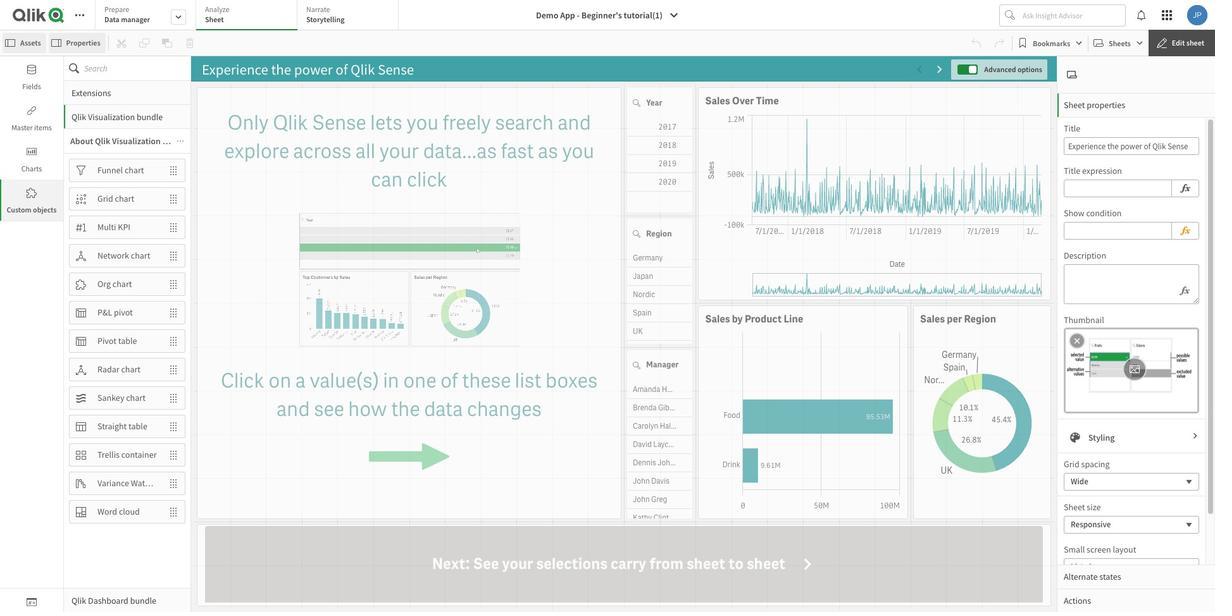 Task type: locate. For each thing, give the bounding box(es) containing it.
1 horizontal spatial sheet
[[747, 555, 786, 575]]

1 vertical spatial tab list
[[64, 80, 191, 613]]

app
[[560, 9, 575, 21]]

chart for radar chart
[[121, 364, 141, 375]]

master items
[[11, 123, 52, 132]]

year
[[646, 97, 663, 108]]

title down sheet properties
[[1064, 123, 1081, 134]]

1 move image from the top
[[162, 188, 185, 210]]

bundle right the dashboard
[[130, 595, 156, 607]]

over
[[732, 94, 754, 108]]

john inside row
[[633, 495, 650, 505]]

open expression editor image for show condition
[[1180, 223, 1191, 239]]

david laychak optional. 4 of 19 row
[[627, 436, 693, 454]]

chart
[[125, 165, 144, 176], [115, 193, 134, 205], [131, 250, 150, 261], [113, 279, 132, 290], [121, 364, 141, 375], [126, 393, 146, 404]]

table for straight table
[[129, 421, 147, 432]]

more information image
[[177, 129, 184, 153]]

change thumbnail image
[[1129, 362, 1141, 377]]

styling
[[1089, 432, 1115, 444]]

chart for grid chart
[[115, 193, 134, 205]]

thumbnail
[[1064, 315, 1104, 326]]

1 title from the top
[[1064, 123, 1081, 134]]

1 horizontal spatial you
[[562, 138, 594, 164]]

bundle inside qlik visualization bundle tab
[[137, 111, 163, 122]]

2 vertical spatial sheet
[[1064, 502, 1085, 513]]

title
[[1064, 123, 1081, 134], [1064, 165, 1081, 177]]

move image right network chart
[[162, 245, 185, 267]]

sheet down sheet image
[[1064, 99, 1085, 111]]

sales left 'over'
[[705, 94, 730, 108]]

these
[[462, 368, 511, 395]]

database image
[[27, 65, 37, 75]]

move image
[[162, 160, 185, 181], [162, 217, 185, 238], [162, 245, 185, 267], [162, 331, 185, 352], [162, 388, 185, 409], [162, 416, 185, 438]]

alternate states tab
[[1058, 565, 1215, 589]]

kathy clinton
[[633, 513, 677, 523]]

table
[[118, 336, 137, 347], [129, 421, 147, 432]]

p&l
[[97, 307, 112, 318]]

0 vertical spatial tab list
[[95, 0, 403, 32]]

sales by product line
[[705, 313, 803, 326]]

you
[[407, 110, 439, 136], [562, 138, 594, 164]]

2 open expression editor image from the top
[[1180, 223, 1191, 239]]

1 open expression editor image from the top
[[1180, 181, 1191, 196]]

johnson
[[658, 458, 687, 468]]

actions tab
[[1058, 589, 1215, 613]]

sheets
[[1109, 38, 1131, 48]]

pivot table
[[97, 336, 137, 347]]

2 move image from the top
[[162, 217, 185, 238]]

0 vertical spatial sheet
[[205, 15, 224, 24]]

sankey
[[97, 393, 124, 404]]

edit
[[1172, 38, 1185, 47]]

4 move image from the top
[[162, 331, 185, 352]]

show
[[1064, 208, 1085, 219]]

1 john from the top
[[633, 476, 650, 486]]

move image right "pivot table"
[[162, 331, 185, 352]]

qlik
[[273, 110, 308, 136], [72, 111, 86, 122], [95, 135, 110, 147], [72, 595, 86, 607]]

move image
[[162, 188, 185, 210], [162, 274, 185, 295], [162, 302, 185, 324], [162, 359, 185, 381], [162, 445, 185, 466], [162, 473, 185, 495], [162, 502, 185, 523]]

0 horizontal spatial grid
[[97, 193, 113, 205]]

qlik up about
[[72, 111, 86, 122]]

narrate
[[306, 4, 330, 14]]

chart right sankey at bottom left
[[126, 393, 146, 404]]

bundle up about qlik visualization bundle
[[137, 111, 163, 122]]

0 vertical spatial grid
[[97, 193, 113, 205]]

dashboard
[[88, 595, 128, 607]]

davis
[[651, 476, 670, 486]]

john davis optional. 6 of 19 row
[[627, 473, 693, 491]]

sheet left to
[[687, 555, 726, 575]]

description
[[1064, 250, 1107, 261]]

1 vertical spatial visualization
[[112, 135, 161, 147]]

0 vertical spatial table
[[118, 336, 137, 347]]

chart up kpi
[[115, 193, 134, 205]]

chart for org chart
[[113, 279, 132, 290]]

table right 'pivot'
[[118, 336, 137, 347]]

john left 'greg'
[[633, 495, 650, 505]]

move image for grid chart
[[162, 188, 185, 210]]

6 move image from the top
[[162, 416, 185, 438]]

application
[[0, 0, 1215, 613], [197, 87, 622, 520]]

move image for radar chart
[[162, 359, 185, 381]]

move image for network chart
[[162, 245, 185, 267]]

network chart
[[97, 250, 150, 261]]

variables image
[[27, 598, 37, 608]]

pivot
[[97, 336, 116, 347]]

move image down more information image
[[162, 160, 185, 181]]

sales left per
[[920, 313, 945, 326]]

1 vertical spatial title
[[1064, 165, 1081, 177]]

grid up multi
[[97, 193, 113, 205]]

move image for multi kpi
[[162, 217, 185, 238]]

1 vertical spatial and
[[277, 396, 310, 423]]

prepare
[[104, 4, 129, 14]]

advanced
[[985, 64, 1016, 74]]

qlik right only
[[273, 110, 308, 136]]

sales left by
[[705, 313, 730, 326]]

1 horizontal spatial grid
[[1064, 459, 1080, 470]]

0 horizontal spatial your
[[380, 138, 419, 164]]

fields
[[22, 82, 41, 91]]

sheets button
[[1091, 33, 1146, 53]]

1 vertical spatial open expression editor image
[[1180, 223, 1191, 239]]

james peterson image
[[1188, 5, 1208, 25]]

master
[[11, 123, 33, 132]]

grid for grid spacing
[[1064, 459, 1080, 470]]

4 move image from the top
[[162, 359, 185, 381]]

region
[[646, 228, 672, 239], [964, 313, 996, 326]]

tab list
[[95, 0, 403, 32], [64, 80, 191, 613]]

visualization up about qlik visualization bundle
[[88, 111, 135, 122]]

your right see
[[502, 555, 533, 575]]

2019
[[658, 159, 677, 169]]

sales per region application
[[913, 306, 1051, 520]]

chart right 'funnel'
[[125, 165, 144, 176]]

brenda gibson
[[633, 403, 682, 413]]

1 vertical spatial you
[[562, 138, 594, 164]]

move image right kpi
[[162, 217, 185, 238]]

sheet left size
[[1064, 502, 1085, 513]]

john inside row
[[633, 476, 650, 486]]

5 move image from the top
[[162, 388, 185, 409]]

per
[[947, 313, 962, 326]]

john greg
[[633, 495, 667, 505]]

3 move image from the top
[[162, 245, 185, 267]]

only qlik sense lets you freely search and explore across all your data...as fast as you can click
[[224, 110, 594, 193]]

1 horizontal spatial region
[[964, 313, 996, 326]]

2018 optional. 2 of 5 row
[[627, 137, 693, 155]]

move image for pivot table
[[162, 331, 185, 352]]

2 title from the top
[[1064, 165, 1081, 177]]

spain
[[633, 308, 652, 319]]

move image right straight table
[[162, 416, 185, 438]]

1 vertical spatial region
[[964, 313, 996, 326]]

0 vertical spatial visualization
[[88, 111, 135, 122]]

1 vertical spatial table
[[129, 421, 147, 432]]

7 move image from the top
[[162, 502, 185, 523]]

japan
[[633, 272, 653, 282]]

items
[[34, 123, 52, 132]]

sheet down "analyze"
[[205, 15, 224, 24]]

bundle down qlik visualization bundle tab
[[162, 135, 189, 147]]

0 vertical spatial and
[[558, 110, 591, 136]]

extensions
[[72, 87, 111, 98]]

move image for word cloud
[[162, 502, 185, 523]]

bookmarks
[[1033, 38, 1070, 48]]

0 horizontal spatial and
[[277, 396, 310, 423]]

0 horizontal spatial sheet
[[687, 555, 726, 575]]

sheet for sheet properties
[[1064, 99, 1085, 111]]

object image
[[27, 147, 37, 157]]

qlik visualization bundle
[[72, 111, 163, 122]]

0 horizontal spatial you
[[407, 110, 439, 136]]

2 move image from the top
[[162, 274, 185, 295]]

carolyn halmon
[[633, 421, 686, 431]]

0 vertical spatial bundle
[[137, 111, 163, 122]]

1 horizontal spatial your
[[502, 555, 533, 575]]

5 move image from the top
[[162, 445, 185, 466]]

sheet size
[[1064, 502, 1101, 513]]

from
[[650, 555, 684, 575]]

your inside next: see your selections carry from sheet to sheet button
[[502, 555, 533, 575]]

variance waterfall
[[97, 478, 164, 489]]

0 vertical spatial open expression editor image
[[1180, 181, 1191, 196]]

custom objects
[[7, 205, 57, 215]]

2 john from the top
[[633, 495, 650, 505]]

title for title expression
[[1064, 165, 1081, 177]]

move image right sankey chart
[[162, 388, 185, 409]]

john down dennis
[[633, 476, 650, 486]]

custom
[[7, 205, 31, 215]]

fields button
[[0, 56, 63, 97]]

data...as
[[423, 138, 497, 164]]

halmon
[[660, 421, 686, 431]]

grid inside tab list
[[97, 193, 113, 205]]

open expression editor image
[[1180, 181, 1191, 196], [1180, 223, 1191, 239], [1180, 284, 1190, 299]]

move image for variance waterfall
[[162, 473, 185, 495]]

0 vertical spatial title
[[1064, 123, 1081, 134]]

see
[[473, 555, 499, 575]]

straight table
[[97, 421, 147, 432]]

amanda
[[633, 385, 660, 395]]

3 move image from the top
[[162, 302, 185, 324]]

1 vertical spatial your
[[502, 555, 533, 575]]

kathy clinton optional. 8 of 19 row
[[627, 509, 693, 528]]

master items button
[[0, 97, 63, 139]]

title left expression
[[1064, 165, 1081, 177]]

region up germany optional. 1 of 7 row
[[646, 228, 672, 239]]

0 vertical spatial john
[[633, 476, 650, 486]]

grid left spacing
[[1064, 459, 1080, 470]]

1 vertical spatial john
[[633, 495, 650, 505]]

puzzle image
[[27, 188, 37, 198]]

sheet right edit
[[1187, 38, 1205, 47]]

table for pivot table
[[118, 336, 137, 347]]

table right straight at the left bottom of page
[[129, 421, 147, 432]]

Ask Insight Advisor text field
[[1020, 5, 1125, 25]]

chart right network
[[131, 250, 150, 261]]

david
[[633, 440, 652, 450]]

sheet inside analyze sheet
[[205, 15, 224, 24]]

2 vertical spatial open expression editor image
[[1180, 284, 1190, 299]]

next:
[[432, 555, 470, 575]]

radar chart
[[97, 364, 141, 375]]

you right the as
[[562, 138, 594, 164]]

None text field
[[1064, 137, 1200, 155], [1064, 180, 1172, 197], [1064, 137, 1200, 155], [1064, 180, 1172, 197]]

visualization
[[88, 111, 135, 122], [112, 135, 161, 147]]

-
[[577, 9, 580, 21]]

sales for sales over time
[[705, 94, 730, 108]]

sense
[[312, 110, 366, 136]]

in
[[383, 368, 399, 395]]

sheet inside tab
[[1064, 99, 1085, 111]]

usa image
[[627, 341, 677, 359]]

sheet for sheet size
[[1064, 502, 1085, 513]]

chart right radar
[[121, 364, 141, 375]]

1 vertical spatial grid
[[1064, 459, 1080, 470]]

you right lets
[[407, 110, 439, 136]]

sheet image
[[1067, 70, 1077, 80]]

a
[[295, 368, 306, 395]]

your up "can"
[[380, 138, 419, 164]]

next: see your selections carry from sheet to sheet application
[[197, 525, 1051, 607]]

region right per
[[964, 313, 996, 326]]

line
[[784, 313, 803, 326]]

visualization down qlik visualization bundle tab
[[112, 135, 161, 147]]

0 horizontal spatial region
[[646, 228, 672, 239]]

all
[[356, 138, 375, 164]]

None text field
[[1064, 222, 1172, 240]]

sheet right to
[[747, 555, 786, 575]]

and up the as
[[558, 110, 591, 136]]

laychak
[[653, 440, 681, 450]]

0 vertical spatial your
[[380, 138, 419, 164]]

sheet
[[205, 15, 224, 24], [1064, 99, 1085, 111], [1064, 502, 1085, 513]]

and
[[558, 110, 591, 136], [277, 396, 310, 423]]

6 move image from the top
[[162, 473, 185, 495]]

john for john davis
[[633, 476, 650, 486]]

dennis johnson
[[633, 458, 687, 468]]

1 move image from the top
[[162, 160, 185, 181]]

brenda
[[633, 403, 657, 413]]

and down a on the bottom left
[[277, 396, 310, 423]]

1 vertical spatial sheet
[[1064, 99, 1085, 111]]

2 horizontal spatial sheet
[[1187, 38, 1205, 47]]

kpi
[[118, 222, 130, 233]]

1 horizontal spatial and
[[558, 110, 591, 136]]

2019 optional. 3 of 5 row
[[627, 155, 693, 173]]

chart right org on the top left of page
[[113, 279, 132, 290]]

2 vertical spatial bundle
[[130, 595, 156, 607]]



Task type: vqa. For each thing, say whether or not it's contained in the screenshot.
1st John from the bottom of the page
yes



Task type: describe. For each thing, give the bounding box(es) containing it.
link image
[[27, 106, 37, 116]]

assets
[[20, 38, 41, 47]]

analyze
[[205, 4, 229, 14]]

reset thumbnail image
[[1072, 335, 1083, 348]]

properties
[[1087, 99, 1125, 111]]

move image for funnel chart
[[162, 160, 185, 181]]

uk optional. 5 of 7 row
[[627, 323, 693, 341]]

germany optional. 1 of 7 row
[[627, 250, 693, 268]]

alternate states
[[1064, 572, 1121, 583]]

edit sheet
[[1172, 38, 1205, 47]]

pivot
[[114, 307, 133, 318]]

qlik left the dashboard
[[72, 595, 86, 607]]

qlik inside only qlik sense lets you freely search and explore across all your data...as fast as you can click
[[273, 110, 308, 136]]

move image for straight table
[[162, 416, 185, 438]]

of
[[440, 368, 458, 395]]

and inside click on a value(s) in one of these list boxes and see how the data changes
[[277, 396, 310, 423]]

size
[[1087, 502, 1101, 513]]

your inside only qlik sense lets you freely search and explore across all your data...as fast as you can click
[[380, 138, 419, 164]]

grid for grid chart
[[97, 193, 113, 205]]

move image for org chart
[[162, 274, 185, 295]]

lets
[[370, 110, 403, 136]]

straight
[[97, 421, 127, 432]]

2020 optional. 4 of 5 row
[[627, 173, 693, 192]]

prepare data manager
[[104, 4, 150, 24]]

chart for sankey chart
[[126, 393, 146, 404]]

click
[[407, 166, 448, 193]]

spacing
[[1081, 459, 1110, 470]]

storytelling
[[306, 15, 345, 24]]

alternate
[[1064, 572, 1098, 583]]

charts
[[21, 164, 42, 173]]

one
[[403, 368, 436, 395]]

0 vertical spatial you
[[407, 110, 439, 136]]

chart for funnel chart
[[125, 165, 144, 176]]

show condition
[[1064, 208, 1122, 219]]

manager
[[646, 360, 679, 370]]

greg
[[651, 495, 667, 505]]

can
[[371, 166, 403, 193]]

sheet properties tab
[[1058, 93, 1215, 117]]

qlik inside tab
[[72, 111, 86, 122]]

network
[[97, 250, 129, 261]]

gibson
[[658, 403, 682, 413]]

kathy
[[633, 513, 652, 523]]

about qlik visualization bundle
[[70, 135, 189, 147]]

how
[[348, 396, 387, 423]]

custom objects button
[[0, 180, 63, 221]]

arrow right image
[[800, 557, 816, 573]]

move image for p&l pivot
[[162, 302, 185, 324]]

carolyn halmon optional. 3 of 19 row
[[627, 417, 693, 436]]

next sheet: product details image
[[935, 64, 945, 75]]

advanced options
[[985, 64, 1043, 74]]

small screen layout
[[1064, 544, 1137, 556]]

p&l pivot
[[97, 307, 133, 318]]

germany
[[633, 253, 663, 263]]

visualization inside tab
[[88, 111, 135, 122]]

brenda gibson optional. 2 of 19 row
[[627, 399, 693, 417]]

next image
[[1192, 432, 1200, 444]]

options
[[1018, 64, 1043, 74]]

trellis container
[[97, 449, 157, 461]]

2018
[[658, 141, 677, 151]]

layout
[[1113, 544, 1137, 556]]

assets button
[[3, 33, 46, 53]]

multi kpi
[[97, 222, 130, 233]]

carry
[[611, 555, 647, 575]]

value(s)
[[310, 368, 379, 395]]

john for john greg
[[633, 495, 650, 505]]

qlik right about
[[95, 135, 110, 147]]

multi
[[97, 222, 116, 233]]

fast
[[501, 138, 534, 164]]

nordic optional. 3 of 7 row
[[627, 286, 693, 305]]

2017 optional. 1 of 5 row
[[627, 118, 693, 137]]

properties
[[66, 38, 100, 47]]

3 open expression editor image from the top
[[1180, 284, 1190, 299]]

grid chart
[[97, 193, 134, 205]]

sales by product line application
[[698, 306, 908, 520]]

open expression editor image for title expression
[[1180, 181, 1191, 196]]

0 vertical spatial region
[[646, 228, 672, 239]]

waterfall
[[131, 478, 164, 489]]

screen
[[1087, 544, 1111, 556]]

tab list containing prepare
[[95, 0, 403, 32]]

as
[[538, 138, 558, 164]]

states
[[1100, 572, 1121, 583]]

japan optional. 2 of 7 row
[[627, 268, 693, 286]]

palette image
[[1070, 433, 1081, 443]]

chart for network chart
[[131, 250, 150, 261]]

sales per region
[[920, 313, 996, 326]]

small
[[1064, 544, 1085, 556]]

bundle for qlik dashboard bundle
[[130, 595, 156, 607]]

product
[[745, 313, 782, 326]]

analyze sheet
[[205, 4, 229, 24]]

usa optional. 6 of 7 row
[[627, 341, 693, 360]]

title for title
[[1064, 123, 1081, 134]]

Search text field
[[84, 56, 191, 80]]

funnel
[[97, 165, 123, 176]]

cloud
[[119, 506, 140, 518]]

move image for trellis container
[[162, 445, 185, 466]]

qlik dashboard bundle
[[72, 595, 156, 607]]

david laychak
[[633, 440, 681, 450]]

explore
[[224, 138, 289, 164]]

actions
[[1064, 596, 1091, 607]]

tab list containing extensions
[[64, 80, 191, 613]]

grid spacing
[[1064, 459, 1110, 470]]

selections
[[536, 555, 608, 575]]

bundle for qlik visualization bundle
[[137, 111, 163, 122]]

qlik visualization bundle tab
[[64, 104, 191, 129]]

click
[[221, 368, 265, 395]]

next: see your selections carry from sheet to sheet button
[[205, 527, 1043, 603]]

variance
[[97, 478, 129, 489]]

move image for sankey chart
[[162, 388, 185, 409]]

beginner's
[[582, 9, 622, 21]]

amanda honda optional. 1 of 19 row
[[627, 381, 693, 399]]

word
[[97, 506, 117, 518]]

1 vertical spatial bundle
[[162, 135, 189, 147]]

on
[[269, 368, 291, 395]]

time
[[756, 94, 779, 108]]

region inside application
[[964, 313, 996, 326]]

dennis
[[633, 458, 656, 468]]

and inside only qlik sense lets you freely search and explore across all your data...as fast as you can click
[[558, 110, 591, 136]]

only
[[227, 110, 269, 136]]

objects
[[33, 205, 57, 215]]

title expression
[[1064, 165, 1122, 177]]

data
[[104, 15, 119, 24]]

john greg optional. 7 of 19 row
[[627, 491, 693, 509]]

sales for sales by product line
[[705, 313, 730, 326]]

edit sheet button
[[1149, 30, 1215, 56]]

sales for sales per region
[[920, 313, 945, 326]]

by
[[732, 313, 743, 326]]

honda
[[662, 385, 684, 395]]

dennis johnson optional. 5 of 19 row
[[627, 454, 693, 473]]

sales over time application
[[698, 87, 1051, 301]]

spain optional. 4 of 7 row
[[627, 305, 693, 323]]



